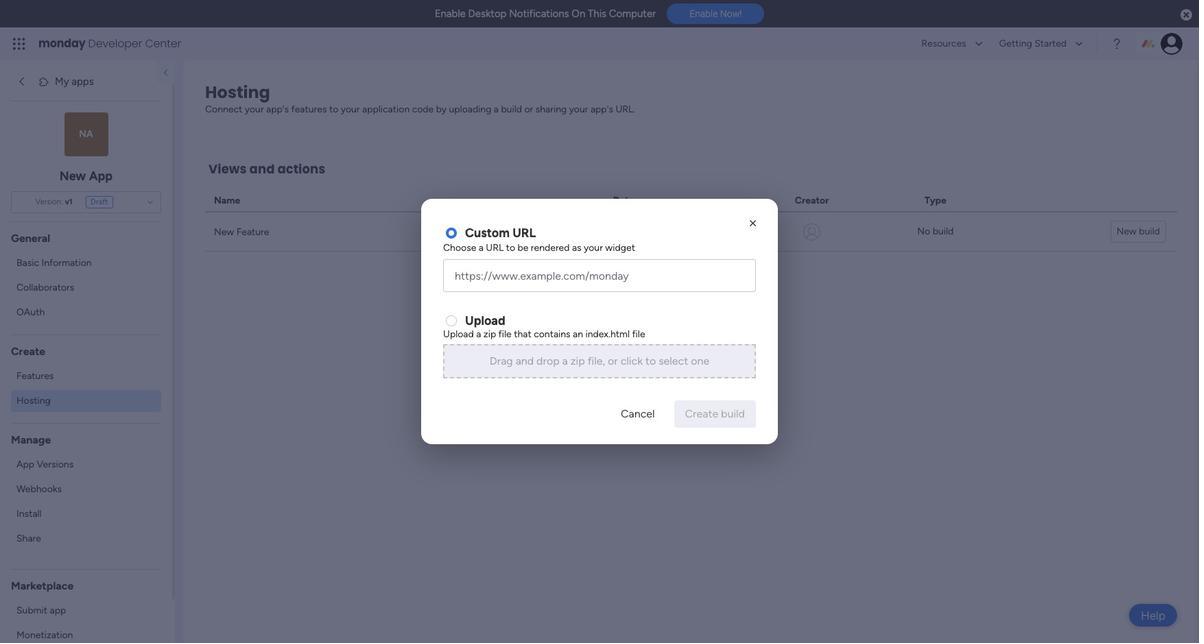 Task type: describe. For each thing, give the bounding box(es) containing it.
monday
[[38, 36, 85, 51]]

new for new app
[[60, 168, 86, 184]]

kendall parks image
[[1161, 33, 1183, 55]]

select
[[659, 355, 688, 368]]

by
[[436, 104, 447, 115]]

2 app's from the left
[[591, 104, 613, 115]]

create for create build
[[685, 408, 718, 421]]

general
[[11, 232, 50, 245]]

version
[[35, 197, 61, 206]]

0 horizontal spatial app
[[16, 459, 34, 470]]

computer
[[609, 8, 656, 20]]

now!
[[720, 8, 742, 19]]

create build button
[[674, 401, 756, 428]]

a inside hosting connect your app's features to your application code by uploading a build or sharing your app's url.
[[494, 104, 499, 115]]

features
[[291, 104, 327, 115]]

code
[[412, 104, 434, 115]]

click
[[621, 355, 643, 368]]

v1
[[65, 197, 72, 206]]

to inside hosting connect your app's features to your application code by uploading a build or sharing your app's url.
[[329, 104, 338, 115]]

upload a zip file that contains an index.html file
[[443, 329, 645, 340]]

notifications
[[509, 8, 569, 20]]

enable now! button
[[667, 4, 765, 24]]

and for views
[[249, 161, 275, 178]]

build for create build
[[721, 408, 745, 421]]

cancel button
[[610, 401, 666, 428]]

enable now!
[[690, 8, 742, 19]]

install
[[16, 508, 42, 520]]

share link
[[11, 528, 161, 550]]

version :
[[35, 197, 63, 206]]

name
[[214, 195, 240, 207]]

a right drop
[[562, 355, 568, 368]]

widget
[[605, 242, 635, 254]]

marketplace
[[11, 579, 74, 592]]

enable for enable desktop notifications on this computer
[[435, 8, 466, 20]]

document inside dialog
[[421, 199, 778, 445]]

enable desktop notifications on this computer
[[435, 8, 656, 20]]

submit
[[16, 605, 47, 616]]

custom
[[465, 226, 510, 241]]

cancel
[[621, 408, 655, 421]]

collaborators link
[[11, 277, 161, 299]]

my
[[55, 75, 69, 88]]

no
[[918, 226, 931, 237]]

monetization link
[[11, 625, 161, 644]]

uploading
[[449, 104, 492, 115]]

contains
[[534, 329, 571, 340]]

connect
[[205, 104, 242, 115]]

oauth
[[16, 306, 45, 318]]

and for drag
[[516, 355, 534, 368]]

submit app link
[[11, 600, 161, 622]]

desktop
[[468, 8, 507, 20]]

oauth link
[[11, 302, 161, 324]]

be
[[518, 242, 529, 254]]

new for new build
[[1117, 226, 1137, 237]]

hosting for hosting
[[16, 395, 51, 407]]

no build
[[918, 226, 954, 237]]

url.
[[616, 104, 636, 115]]

select product image
[[12, 37, 26, 51]]

new feature
[[214, 226, 269, 238]]

as
[[572, 242, 582, 254]]

custom url
[[465, 226, 536, 241]]

collaborators
[[16, 282, 74, 293]]

build for no build
[[933, 226, 954, 237]]

new for new feature
[[214, 226, 234, 238]]

webhooks link
[[11, 479, 161, 501]]

help
[[1141, 609, 1166, 623]]

basic information link
[[11, 252, 161, 274]]

features
[[16, 370, 54, 382]]

install link
[[11, 503, 161, 525]]

dialog containing custom url
[[0, 0, 1199, 644]]

choose a url to be rendered as your widget
[[443, 242, 635, 254]]

2 vertical spatial to
[[646, 355, 656, 368]]

basic information
[[16, 257, 92, 269]]

versions
[[37, 459, 74, 470]]

information
[[41, 257, 92, 269]]

na
[[79, 128, 93, 140]]

0 horizontal spatial zip
[[484, 329, 496, 340]]

hosting connect your app's features to your application code by uploading a build or sharing your app's url.
[[205, 81, 636, 115]]



Task type: locate. For each thing, give the bounding box(es) containing it.
your right sharing
[[569, 104, 588, 115]]

app up "draft"
[[89, 168, 113, 184]]

0 vertical spatial app
[[89, 168, 113, 184]]

0 horizontal spatial to
[[329, 104, 338, 115]]

create for create
[[11, 345, 45, 358]]

app's left url.
[[591, 104, 613, 115]]

to
[[329, 104, 338, 115], [506, 242, 515, 254], [646, 355, 656, 368]]

and inside dialog
[[516, 355, 534, 368]]

create
[[11, 345, 45, 358], [685, 408, 718, 421]]

1 vertical spatial url
[[486, 242, 504, 254]]

enable inside button
[[690, 8, 718, 19]]

app versions link
[[11, 454, 161, 476]]

create up features at bottom
[[11, 345, 45, 358]]

zip
[[484, 329, 496, 340], [571, 355, 585, 368]]

0 horizontal spatial create
[[11, 345, 45, 358]]

or inside hosting connect your app's features to your application code by uploading a build or sharing your app's url.
[[524, 104, 533, 115]]

:
[[61, 197, 63, 206]]

drop
[[537, 355, 560, 368]]

your
[[245, 104, 264, 115], [341, 104, 360, 115], [569, 104, 588, 115], [584, 242, 603, 254]]

that
[[514, 329, 532, 340]]

Choose a URL to be rendered as your widget text field
[[443, 259, 756, 292]]

app
[[50, 605, 66, 616]]

application
[[362, 104, 410, 115]]

2 file from the left
[[632, 329, 645, 340]]

close image
[[747, 217, 760, 231]]

a right uploading
[[494, 104, 499, 115]]

build inside hosting connect your app's features to your application code by uploading a build or sharing your app's url.
[[501, 104, 522, 115]]

0 horizontal spatial and
[[249, 161, 275, 178]]

or
[[524, 104, 533, 115], [608, 355, 618, 368]]

build for new build
[[1139, 226, 1160, 237]]

file left 'that'
[[499, 329, 512, 340]]

new inside button
[[1117, 226, 1137, 237]]

and right views
[[249, 161, 275, 178]]

new build button
[[1111, 221, 1166, 243]]

monetization
[[16, 630, 73, 641]]

feature
[[237, 226, 269, 238]]

0 horizontal spatial or
[[524, 104, 533, 115]]

create build
[[685, 408, 745, 421]]

views and actions
[[209, 161, 326, 178]]

1 vertical spatial and
[[516, 355, 534, 368]]

help image
[[1110, 37, 1124, 51]]

this
[[588, 8, 607, 20]]

1 vertical spatial create
[[685, 408, 718, 421]]

help button
[[1129, 604, 1177, 627]]

0 vertical spatial hosting
[[205, 81, 270, 104]]

actions
[[277, 161, 326, 178]]

your inside dialog
[[584, 242, 603, 254]]

1 horizontal spatial app's
[[591, 104, 613, 115]]

to right the features
[[329, 104, 338, 115]]

app's
[[266, 104, 289, 115], [591, 104, 613, 115]]

0 vertical spatial to
[[329, 104, 338, 115]]

enable left desktop
[[435, 8, 466, 20]]

hosting for hosting connect your app's features to your application code by uploading a build or sharing your app's url.
[[205, 81, 270, 104]]

url
[[513, 226, 536, 241], [486, 242, 504, 254]]

new app
[[60, 168, 113, 184]]

my apps
[[55, 75, 94, 88]]

to right click
[[646, 355, 656, 368]]

drag and drop a zip file, or click to select one
[[490, 355, 710, 368]]

or right "file," on the bottom
[[608, 355, 618, 368]]

0 horizontal spatial app's
[[266, 104, 289, 115]]

url up be
[[513, 226, 536, 241]]

share
[[16, 533, 41, 544]]

document containing custom url
[[421, 199, 778, 445]]

hosting inside hosting connect your app's features to your application code by uploading a build or sharing your app's url.
[[205, 81, 270, 104]]

views
[[209, 161, 247, 178]]

create inside button
[[685, 408, 718, 421]]

2 horizontal spatial new
[[1117, 226, 1137, 237]]

to left be
[[506, 242, 515, 254]]

rendered
[[531, 242, 570, 254]]

enable left now!
[[690, 8, 718, 19]]

app's left the features
[[266, 104, 289, 115]]

1 vertical spatial or
[[608, 355, 618, 368]]

1 horizontal spatial new
[[214, 226, 234, 238]]

choose
[[443, 242, 476, 254]]

0 horizontal spatial hosting
[[16, 395, 51, 407]]

sharing
[[536, 104, 567, 115]]

0 vertical spatial or
[[524, 104, 533, 115]]

drag
[[490, 355, 513, 368]]

1 vertical spatial zip
[[571, 355, 585, 368]]

1 horizontal spatial create
[[685, 408, 718, 421]]

dapulse close image
[[1181, 8, 1193, 22]]

your right as
[[584, 242, 603, 254]]

enable for enable now!
[[690, 8, 718, 19]]

date
[[613, 195, 634, 207]]

your left application
[[341, 104, 360, 115]]

hosting link
[[11, 390, 161, 412]]

1 horizontal spatial zip
[[571, 355, 585, 368]]

new
[[60, 168, 86, 184], [1117, 226, 1137, 237], [214, 226, 234, 238]]

create down one at the right bottom of the page
[[685, 408, 718, 421]]

app versions
[[16, 459, 74, 470]]

1 vertical spatial to
[[506, 242, 515, 254]]

0 vertical spatial create
[[11, 345, 45, 358]]

0 vertical spatial and
[[249, 161, 275, 178]]

0 horizontal spatial file
[[499, 329, 512, 340]]

submit app
[[16, 605, 66, 616]]

type
[[925, 195, 947, 207]]

0 vertical spatial zip
[[484, 329, 496, 340]]

creator
[[795, 195, 829, 207]]

url down the custom url
[[486, 242, 504, 254]]

index.html
[[586, 329, 630, 340]]

zip left "file," on the bottom
[[571, 355, 585, 368]]

new build
[[1117, 226, 1160, 237]]

and
[[249, 161, 275, 178], [516, 355, 534, 368]]

and left drop
[[516, 355, 534, 368]]

build
[[501, 104, 522, 115], [933, 226, 954, 237], [1139, 226, 1160, 237], [721, 408, 745, 421]]

enable
[[435, 8, 466, 20], [690, 8, 718, 19]]

1 horizontal spatial or
[[608, 355, 618, 368]]

basic
[[16, 257, 39, 269]]

file,
[[588, 355, 605, 368]]

apps
[[72, 75, 94, 88]]

1 horizontal spatial enable
[[690, 8, 718, 19]]

or left sharing
[[524, 104, 533, 115]]

or inside dialog
[[608, 355, 618, 368]]

app
[[89, 168, 113, 184], [16, 459, 34, 470]]

manage
[[11, 433, 51, 446]]

1 vertical spatial hosting
[[16, 395, 51, 407]]

1 horizontal spatial url
[[513, 226, 536, 241]]

file
[[499, 329, 512, 340], [632, 329, 645, 340]]

1 horizontal spatial hosting
[[205, 81, 270, 104]]

draft
[[91, 197, 108, 206]]

an
[[573, 329, 583, 340]]

document
[[421, 199, 778, 445]]

upload for upload
[[465, 314, 505, 329]]

on
[[572, 8, 585, 20]]

features link
[[11, 365, 161, 387]]

one
[[691, 355, 710, 368]]

app down manage
[[16, 459, 34, 470]]

0 horizontal spatial new
[[60, 168, 86, 184]]

1 vertical spatial app
[[16, 459, 34, 470]]

center
[[145, 36, 181, 51]]

zip up the drag
[[484, 329, 496, 340]]

webhooks
[[16, 483, 62, 495]]

your right connect
[[245, 104, 264, 115]]

upload for upload a zip file that contains an index.html file
[[443, 329, 474, 340]]

a down custom
[[479, 242, 484, 254]]

upload
[[465, 314, 505, 329], [443, 329, 474, 340]]

monday developer center
[[38, 36, 181, 51]]

file up click
[[632, 329, 645, 340]]

a left 'that'
[[476, 329, 481, 340]]

1 horizontal spatial to
[[506, 242, 515, 254]]

1 horizontal spatial and
[[516, 355, 534, 368]]

dialog
[[0, 0, 1199, 644]]

2 horizontal spatial to
[[646, 355, 656, 368]]

1 horizontal spatial app
[[89, 168, 113, 184]]

0 horizontal spatial url
[[486, 242, 504, 254]]

1 app's from the left
[[266, 104, 289, 115]]

0 vertical spatial url
[[513, 226, 536, 241]]

1 file from the left
[[499, 329, 512, 340]]

developer
[[88, 36, 142, 51]]

1 horizontal spatial file
[[632, 329, 645, 340]]

0 horizontal spatial enable
[[435, 8, 466, 20]]



Task type: vqa. For each thing, say whether or not it's contained in the screenshot.
list box
no



